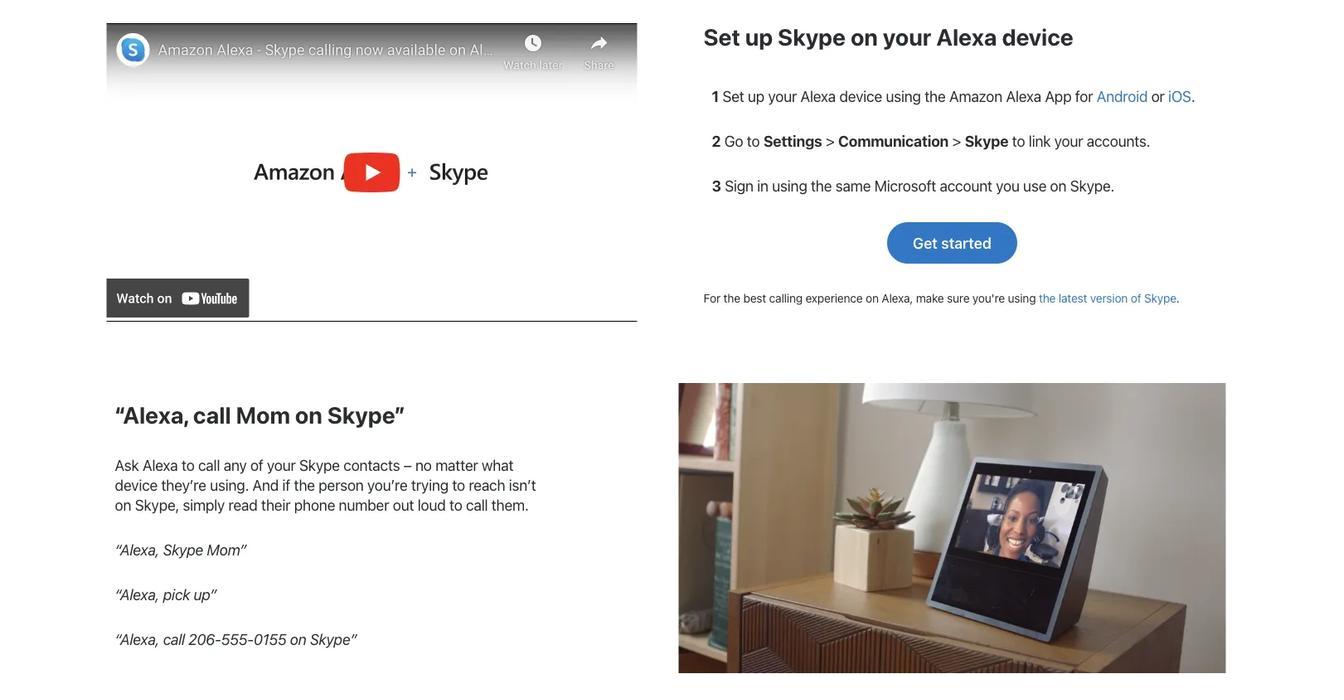 Task type: vqa. For each thing, say whether or not it's contained in the screenshot.
Skype for Tablet
no



Task type: locate. For each thing, give the bounding box(es) containing it.
"alexa, left pick
[[115, 586, 160, 604]]

0 vertical spatial device
[[1003, 23, 1074, 51]]

read
[[229, 497, 258, 514]]

they're
[[161, 477, 206, 494]]

using right in
[[773, 177, 808, 195]]

device
[[1003, 23, 1074, 51], [840, 87, 883, 105], [115, 477, 158, 494]]

for
[[704, 291, 721, 305]]

of right any
[[250, 457, 264, 475]]

alexa inside ask alexa to call any of your skype contacts – no matter what device they're using. and if the person you're trying to reach isn't on skype, simply read their phone number out loud to call them.
[[143, 457, 178, 475]]

pick
[[163, 586, 190, 604]]

on inside ask alexa to call any of your skype contacts – no matter what device they're using. and if the person you're trying to reach isn't on skype, simply read their phone number out loud to call them.
[[115, 497, 131, 514]]

"alexa, call 206-555-0155 on skype"
[[115, 631, 357, 649]]

skype inside ask alexa to call any of your skype contacts – no matter what device they're using. and if the person you're trying to reach isn't on skype, simply read their phone number out loud to call them.
[[299, 457, 340, 475]]

4 "alexa, from the top
[[115, 631, 160, 649]]

the left latest
[[1040, 291, 1056, 305]]

of right version
[[1131, 291, 1142, 305]]

person
[[319, 477, 364, 494]]

0155
[[254, 631, 287, 649]]

latest
[[1059, 291, 1088, 305]]

2 vertical spatial using
[[1008, 291, 1037, 305]]

"alexa, for "alexa, call mom on skype"
[[115, 401, 188, 428]]

alexa up settings
[[801, 87, 836, 105]]

>
[[826, 132, 835, 150], [953, 132, 962, 150]]

number
[[339, 497, 389, 514]]

up
[[746, 23, 773, 51], [748, 87, 765, 105]]

"alexa,
[[115, 401, 188, 428], [115, 541, 160, 559], [115, 586, 160, 604], [115, 631, 160, 649]]

0 horizontal spatial device
[[115, 477, 158, 494]]

to down matter
[[452, 477, 465, 494]]

or
[[1152, 87, 1165, 105]]

206-
[[189, 631, 221, 649]]

experience
[[806, 291, 863, 305]]

no
[[416, 457, 432, 475]]

them.
[[492, 497, 529, 514]]

call left mom
[[193, 401, 231, 428]]

ios
[[1169, 87, 1192, 105]]

set up 1
[[704, 23, 741, 51]]

using up communication on the top right of the page
[[886, 87, 922, 105]]

"alexa, down "alexa, pick up"
[[115, 631, 160, 649]]

> right settings
[[826, 132, 835, 150]]

what
[[482, 457, 514, 475]]

using
[[886, 87, 922, 105], [773, 177, 808, 195], [1008, 291, 1037, 305]]

1 horizontal spatial of
[[1131, 291, 1142, 305]]

–
[[404, 457, 412, 475]]

your up if
[[267, 457, 296, 475]]

3 "alexa, from the top
[[115, 586, 160, 604]]

alexa
[[937, 23, 998, 51], [801, 87, 836, 105], [1007, 87, 1042, 105], [143, 457, 178, 475]]

the
[[925, 87, 946, 105], [811, 177, 832, 195], [724, 291, 741, 305], [1040, 291, 1056, 305], [294, 477, 315, 494]]

"alexa, up ask
[[115, 401, 188, 428]]

ask alexa to call any of your skype contacts – no matter what device they're using. and if the person you're trying to reach isn't on skype, simply read their phone number out loud to call them.
[[115, 457, 536, 514]]

settings
[[764, 132, 823, 150]]

calling
[[770, 291, 803, 305]]

set right 1
[[723, 87, 745, 105]]

of
[[1131, 291, 1142, 305], [250, 457, 264, 475]]

sign
[[725, 177, 754, 195]]

alexa up they're
[[143, 457, 178, 475]]

contacts
[[344, 457, 400, 475]]

0 horizontal spatial .
[[1177, 291, 1180, 305]]

1 vertical spatial device
[[840, 87, 883, 105]]

skype" right "0155"
[[310, 631, 357, 649]]

go
[[725, 132, 744, 150]]

2 vertical spatial device
[[115, 477, 158, 494]]

ios link
[[1169, 87, 1192, 105]]

"alexa, for "alexa, skype mom"
[[115, 541, 160, 559]]

call
[[193, 401, 231, 428], [198, 457, 220, 475], [466, 497, 488, 514], [163, 631, 185, 649]]

"alexa, pick up"
[[115, 586, 217, 604]]

skype" up contacts
[[328, 401, 405, 428]]

skype"
[[328, 401, 405, 428], [310, 631, 357, 649]]

1 horizontal spatial >
[[953, 132, 962, 150]]

2 horizontal spatial using
[[1008, 291, 1037, 305]]

"alexa, down skype, at the left of page
[[115, 541, 160, 559]]

1 vertical spatial of
[[250, 457, 264, 475]]

using.
[[210, 477, 249, 494]]

get started
[[913, 234, 992, 252]]

. right or
[[1192, 87, 1196, 105]]

the right if
[[294, 477, 315, 494]]

0 vertical spatial up
[[746, 23, 773, 51]]

in
[[758, 177, 769, 195]]

0 horizontal spatial using
[[773, 177, 808, 195]]

on
[[851, 23, 879, 51], [1051, 177, 1067, 195], [866, 291, 879, 305], [295, 401, 323, 428], [115, 497, 131, 514], [290, 631, 307, 649]]

device up communication on the top right of the page
[[840, 87, 883, 105]]

2 "alexa, from the top
[[115, 541, 160, 559]]

account
[[940, 177, 993, 195]]

if
[[283, 477, 291, 494]]

version
[[1091, 291, 1128, 305]]

microsoft
[[875, 177, 937, 195]]

1 "alexa, from the top
[[115, 401, 188, 428]]

matter
[[436, 457, 478, 475]]

same
[[836, 177, 871, 195]]

device down ask
[[115, 477, 158, 494]]

1 vertical spatial .
[[1177, 291, 1180, 305]]

0 vertical spatial using
[[886, 87, 922, 105]]

to
[[747, 132, 760, 150], [1013, 132, 1026, 150], [182, 457, 195, 475], [452, 477, 465, 494], [450, 497, 463, 514]]

"alexa, for "alexa, call 206-555-0155 on skype"
[[115, 631, 160, 649]]

call down "reach"
[[466, 497, 488, 514]]

skype
[[778, 23, 846, 51], [965, 132, 1009, 150], [1145, 291, 1177, 305], [299, 457, 340, 475], [163, 541, 203, 559]]

1 vertical spatial using
[[773, 177, 808, 195]]

0 horizontal spatial of
[[250, 457, 264, 475]]

ask
[[115, 457, 139, 475]]

2 horizontal spatial device
[[1003, 23, 1074, 51]]

simply
[[183, 497, 225, 514]]

555-
[[221, 631, 254, 649]]

> down 1 set up your alexa device using the amazon alexa app for android or ios .
[[953, 132, 962, 150]]

2 > from the left
[[953, 132, 962, 150]]

to up they're
[[182, 457, 195, 475]]

. right version
[[1177, 291, 1180, 305]]

loud
[[418, 497, 446, 514]]

call left any
[[198, 457, 220, 475]]

to right go
[[747, 132, 760, 150]]

0 vertical spatial skype"
[[328, 401, 405, 428]]

to left link
[[1013, 132, 1026, 150]]

using right 'you're'
[[1008, 291, 1037, 305]]

mom
[[236, 401, 290, 428]]

1 horizontal spatial .
[[1192, 87, 1196, 105]]

device inside ask alexa to call any of your skype contacts – no matter what device they're using. and if the person you're trying to reach isn't on skype, simply read their phone number out loud to call them.
[[115, 477, 158, 494]]

set
[[704, 23, 741, 51], [723, 87, 745, 105]]

your right link
[[1055, 132, 1084, 150]]

skype.
[[1071, 177, 1115, 195]]

link
[[1029, 132, 1051, 150]]

up"
[[194, 586, 217, 604]]

"alexa, skype mom"
[[115, 541, 247, 559]]

isn't
[[509, 477, 536, 494]]

for
[[1076, 87, 1094, 105]]

sure
[[948, 291, 970, 305]]

device up app
[[1003, 23, 1074, 51]]

0 vertical spatial .
[[1192, 87, 1196, 105]]

.
[[1192, 87, 1196, 105], [1177, 291, 1180, 305]]

your
[[883, 23, 932, 51], [769, 87, 797, 105], [1055, 132, 1084, 150], [267, 457, 296, 475]]

trying
[[411, 477, 449, 494]]

0 horizontal spatial >
[[826, 132, 835, 150]]

your up settings
[[769, 87, 797, 105]]

to right loud
[[450, 497, 463, 514]]



Task type: describe. For each thing, give the bounding box(es) containing it.
1 vertical spatial set
[[723, 87, 745, 105]]

"alexa, for "alexa, pick up"
[[115, 586, 160, 604]]

make
[[917, 291, 945, 305]]

get started link
[[888, 222, 1018, 264]]

1 horizontal spatial device
[[840, 87, 883, 105]]

skype,
[[135, 497, 179, 514]]

the inside ask alexa to call any of your skype contacts – no matter what device they're using. and if the person you're trying to reach isn't on skype, simply read their phone number out loud to call them.
[[294, 477, 315, 494]]

the left amazon on the right top
[[925, 87, 946, 105]]

android
[[1097, 87, 1148, 105]]

you
[[997, 177, 1020, 195]]

of inside ask alexa to call any of your skype contacts – no matter what device they're using. and if the person you're trying to reach isn't on skype, simply read their phone number out loud to call them.
[[250, 457, 264, 475]]

alexa,
[[882, 291, 914, 305]]

the latest version of skype link
[[1040, 291, 1177, 305]]

call mom alexa image
[[679, 383, 1227, 675]]

their
[[261, 497, 291, 514]]

accounts.
[[1087, 132, 1151, 150]]

for the best calling experience on alexa, make sure you're using the latest version of skype .
[[704, 291, 1180, 305]]

1 horizontal spatial using
[[886, 87, 922, 105]]

communication
[[839, 132, 949, 150]]

started
[[942, 234, 992, 252]]

app
[[1046, 87, 1072, 105]]

call left 206-
[[163, 631, 185, 649]]

get
[[913, 234, 938, 252]]

0 vertical spatial of
[[1131, 291, 1142, 305]]

android link
[[1097, 87, 1148, 105]]

best
[[744, 291, 767, 305]]

your inside ask alexa to call any of your skype contacts – no matter what device they're using. and if the person you're trying to reach isn't on skype, simply read their phone number out loud to call them.
[[267, 457, 296, 475]]

you're
[[368, 477, 408, 494]]

set up skype on your alexa device
[[704, 23, 1074, 51]]

any
[[224, 457, 247, 475]]

out
[[393, 497, 414, 514]]

1 set up your alexa device using the amazon alexa app for android or ios .
[[712, 87, 1196, 105]]

mom"
[[207, 541, 247, 559]]

the left same
[[811, 177, 832, 195]]

1 vertical spatial skype"
[[310, 631, 357, 649]]

1 > from the left
[[826, 132, 835, 150]]

"alexa, call mom on skype"
[[115, 401, 405, 428]]

3 sign in using the same microsoft account you use on skype.
[[712, 177, 1115, 195]]

you're
[[973, 291, 1005, 305]]

use
[[1024, 177, 1047, 195]]

0 vertical spatial set
[[704, 23, 741, 51]]

reach
[[469, 477, 506, 494]]

and
[[253, 477, 279, 494]]

phone
[[294, 497, 335, 514]]

1
[[712, 87, 719, 105]]

2 go to settings > communication > skype to link your accounts.
[[712, 132, 1151, 150]]

1 vertical spatial up
[[748, 87, 765, 105]]

alexa left app
[[1007, 87, 1042, 105]]

amazon
[[950, 87, 1003, 105]]

alexa up amazon on the right top
[[937, 23, 998, 51]]

3
[[712, 177, 722, 195]]

your up 1 set up your alexa device using the amazon alexa app for android or ios .
[[883, 23, 932, 51]]

2
[[712, 132, 721, 150]]

the right for
[[724, 291, 741, 305]]



